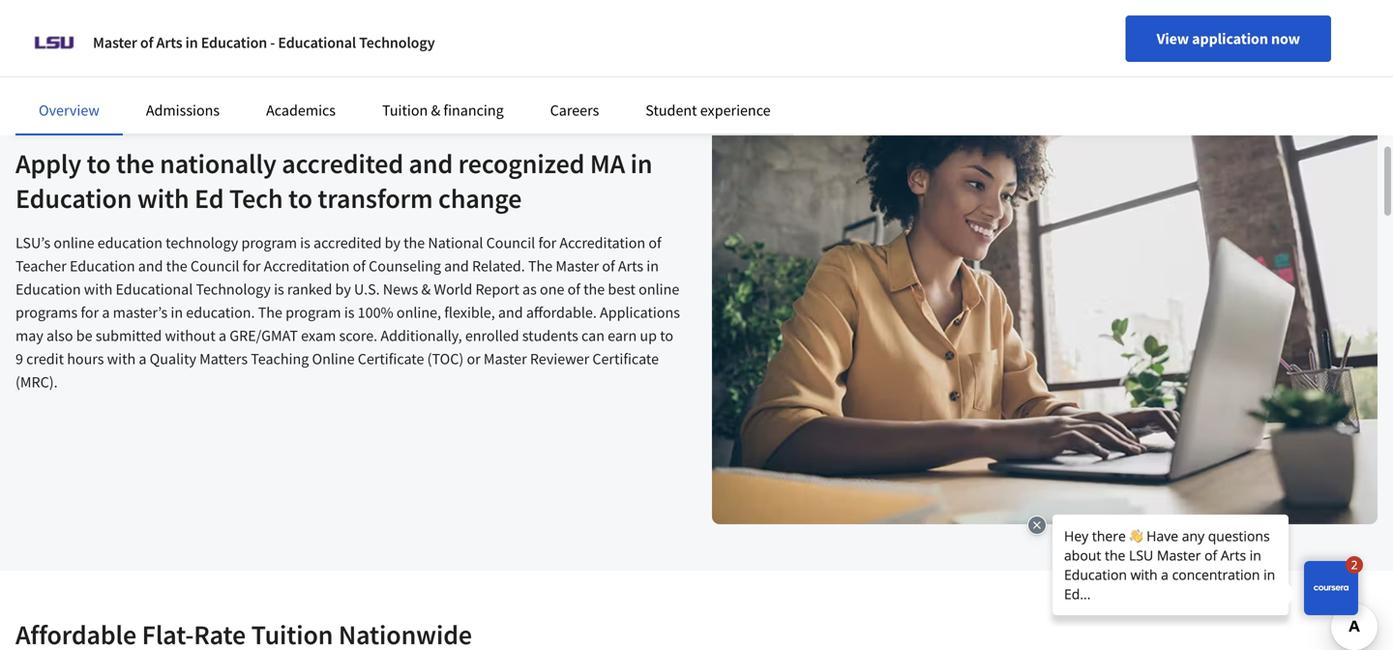 Task type: vqa. For each thing, say whether or not it's contained in the screenshot.
bottommost is
yes



Task type: describe. For each thing, give the bounding box(es) containing it.
quality
[[150, 349, 196, 369]]

0 horizontal spatial by
[[335, 280, 351, 299]]

100%
[[358, 303, 394, 322]]

education left "-"
[[201, 33, 267, 52]]

affordable.
[[526, 303, 597, 322]]

online,
[[397, 303, 441, 322]]

2 vertical spatial a
[[139, 349, 147, 369]]

2 horizontal spatial master
[[556, 256, 599, 276]]

in up without
[[171, 303, 183, 322]]

and inside the apply to the nationally accredited and recognized ma in education with ed tech to transform change
[[409, 147, 453, 181]]

education up programs
[[15, 280, 81, 299]]

be
[[76, 326, 92, 346]]

the up 'counseling'
[[404, 233, 425, 253]]

technology inside lsu's online education technology program is accredited by the national council for accreditation of teacher education and the council for accreditation of counseling and related.  the master of arts in education with educational technology is ranked by u.s. news & world report as one of the best online programs for a master's in education. the program is 100% online, flexible, and affordable. applications may also be submitted without a gre/gmat exam score. additionally, enrolled students can earn up to 9 credit hours with a quality matters teaching online certificate (toc) or master reviewer certificate (mrc).
[[196, 280, 271, 299]]

application
[[1193, 29, 1269, 48]]

student
[[646, 101, 697, 120]]

programs
[[15, 303, 78, 322]]

2 horizontal spatial is
[[344, 303, 355, 322]]

accredited inside lsu's online education technology program is accredited by the national council for accreditation of teacher education and the council for accreditation of counseling and related.  the master of arts in education with educational technology is ranked by u.s. news & world report as one of the best online programs for a master's in education. the program is 100% online, flexible, and affordable. applications may also be submitted without a gre/gmat exam score. additionally, enrolled students can earn up to 9 credit hours with a quality matters teaching online certificate (toc) or master reviewer certificate (mrc).
[[314, 233, 382, 253]]

and down report
[[498, 303, 523, 322]]

teacher
[[15, 256, 67, 276]]

(toc)
[[427, 349, 464, 369]]

up
[[640, 326, 657, 346]]

0 vertical spatial arts
[[156, 33, 182, 52]]

careers link
[[550, 101, 599, 120]]

transform
[[318, 181, 433, 215]]

accredited inside the apply to the nationally accredited and recognized ma in education with ed tech to transform change
[[282, 147, 404, 181]]

matters
[[200, 349, 248, 369]]

tuition & financing
[[382, 101, 504, 120]]

may
[[15, 326, 43, 346]]

1 horizontal spatial council
[[487, 233, 535, 253]]

-
[[270, 33, 275, 52]]

admissions
[[146, 101, 220, 120]]

0 horizontal spatial to
[[87, 147, 111, 181]]

exam
[[301, 326, 336, 346]]

hours
[[67, 349, 104, 369]]

to inside lsu's online education technology program is accredited by the national council for accreditation of teacher education and the council for accreditation of counseling and related.  the master of arts in education with educational technology is ranked by u.s. news & world report as one of the best online programs for a master's in education. the program is 100% online, flexible, and affordable. applications may also be submitted without a gre/gmat exam score. additionally, enrolled students can earn up to 9 credit hours with a quality matters teaching online certificate (toc) or master reviewer certificate (mrc).
[[660, 326, 674, 346]]

overview link
[[39, 101, 100, 120]]

1 vertical spatial online
[[639, 280, 680, 299]]

one
[[540, 280, 565, 299]]

0 horizontal spatial council
[[191, 256, 240, 276]]

online
[[312, 349, 355, 369]]

careers
[[550, 101, 599, 120]]

ma
[[590, 147, 625, 181]]

0 horizontal spatial a
[[102, 303, 110, 322]]

change
[[438, 181, 522, 215]]

1 vertical spatial accreditation
[[264, 256, 350, 276]]

2 certificate from the left
[[593, 349, 659, 369]]

ed
[[195, 181, 224, 215]]

counseling
[[369, 256, 441, 276]]

educational inside lsu's online education technology program is accredited by the national council for accreditation of teacher education and the council for accreditation of counseling and related.  the master of arts in education with educational technology is ranked by u.s. news & world report as one of the best online programs for a master's in education. the program is 100% online, flexible, and affordable. applications may also be submitted without a gre/gmat exam score. additionally, enrolled students can earn up to 9 credit hours with a quality matters teaching online certificate (toc) or master reviewer certificate (mrc).
[[116, 280, 193, 299]]

1 vertical spatial the
[[258, 303, 283, 322]]

experience
[[700, 101, 771, 120]]

0 vertical spatial accreditation
[[560, 233, 646, 253]]

1 certificate from the left
[[358, 349, 424, 369]]

1 horizontal spatial for
[[243, 256, 261, 276]]

student experience
[[646, 101, 771, 120]]

applications
[[600, 303, 680, 322]]

education inside the apply to the nationally accredited and recognized ma in education with ed tech to transform change
[[15, 181, 132, 215]]

as
[[523, 280, 537, 299]]

1 vertical spatial with
[[84, 280, 113, 299]]

1 horizontal spatial technology
[[359, 33, 435, 52]]

louisiana state university logo image
[[31, 19, 77, 66]]

education.
[[186, 303, 255, 322]]

education
[[97, 233, 163, 253]]

view application now
[[1157, 29, 1301, 48]]

of up admissions
[[140, 33, 153, 52]]

2 vertical spatial with
[[107, 349, 136, 369]]

in inside the apply to the nationally accredited and recognized ma in education with ed tech to transform change
[[631, 147, 653, 181]]

0 vertical spatial for
[[539, 233, 557, 253]]

0 vertical spatial master
[[93, 33, 137, 52]]

1 vertical spatial program
[[286, 303, 341, 322]]

of up best
[[602, 256, 615, 276]]

0 vertical spatial &
[[431, 101, 441, 120]]

view application now button
[[1126, 15, 1332, 62]]

tuition
[[382, 101, 428, 120]]

the inside the apply to the nationally accredited and recognized ma in education with ed tech to transform change
[[116, 147, 154, 181]]



Task type: locate. For each thing, give the bounding box(es) containing it.
and
[[409, 147, 453, 181], [138, 256, 163, 276], [444, 256, 469, 276], [498, 303, 523, 322]]

to right 'up'
[[660, 326, 674, 346]]

certificate down earn
[[593, 349, 659, 369]]

master of arts in education - educational technology
[[93, 33, 435, 52]]

arts inside lsu's online education technology program is accredited by the national council for accreditation of teacher education and the council for accreditation of counseling and related.  the master of arts in education with educational technology is ranked by u.s. news & world report as one of the best online programs for a master's in education. the program is 100% online, flexible, and affordable. applications may also be submitted without a gre/gmat exam score. additionally, enrolled students can earn up to 9 credit hours with a quality matters teaching online certificate (toc) or master reviewer certificate (mrc).
[[618, 256, 644, 276]]

program down "ranked"
[[286, 303, 341, 322]]

lsu's online education technology program is accredited by the national council for accreditation of teacher education and the council for accreditation of counseling and related.  the master of arts in education with educational technology is ranked by u.s. news & world report as one of the best online programs for a master's in education. the program is 100% online, flexible, and affordable. applications may also be submitted without a gre/gmat exam score. additionally, enrolled students can earn up to 9 credit hours with a quality matters teaching online certificate (toc) or master reviewer certificate (mrc).
[[15, 233, 680, 392]]

1 vertical spatial arts
[[618, 256, 644, 276]]

students
[[522, 326, 579, 346]]

of up u.s. in the top of the page
[[353, 256, 366, 276]]

1 horizontal spatial to
[[288, 181, 312, 215]]

online up "applications"
[[639, 280, 680, 299]]

0 horizontal spatial certificate
[[358, 349, 424, 369]]

0 vertical spatial technology
[[359, 33, 435, 52]]

and down education
[[138, 256, 163, 276]]

education down education
[[70, 256, 135, 276]]

with left ed
[[137, 181, 189, 215]]

academics link
[[266, 101, 336, 120]]

and down tuition & financing link on the left of page
[[409, 147, 453, 181]]

certificate
[[358, 349, 424, 369], [593, 349, 659, 369]]

1 vertical spatial by
[[335, 280, 351, 299]]

0 vertical spatial online
[[54, 233, 94, 253]]

arts
[[156, 33, 182, 52], [618, 256, 644, 276]]

1 vertical spatial council
[[191, 256, 240, 276]]

for up education.
[[243, 256, 261, 276]]

council down technology
[[191, 256, 240, 276]]

nationally
[[160, 147, 277, 181]]

u.s.
[[354, 280, 380, 299]]

arts up admissions
[[156, 33, 182, 52]]

accredited up u.s. in the top of the page
[[314, 233, 382, 253]]

accredited up transform
[[282, 147, 404, 181]]

education
[[201, 33, 267, 52], [15, 181, 132, 215], [70, 256, 135, 276], [15, 280, 81, 299]]

tech
[[229, 181, 283, 215]]

online up teacher
[[54, 233, 94, 253]]

0 horizontal spatial arts
[[156, 33, 182, 52]]

1 horizontal spatial master
[[484, 349, 527, 369]]

1 horizontal spatial the
[[528, 256, 553, 276]]

council up related.
[[487, 233, 535, 253]]

news
[[383, 280, 418, 299]]

0 horizontal spatial the
[[258, 303, 283, 322]]

ranked
[[287, 280, 332, 299]]

technology
[[359, 33, 435, 52], [196, 280, 271, 299]]

gre/gmat
[[230, 326, 298, 346]]

accreditation up best
[[560, 233, 646, 253]]

0 horizontal spatial accreditation
[[264, 256, 350, 276]]

with down submitted
[[107, 349, 136, 369]]

in right ma
[[631, 147, 653, 181]]

1 vertical spatial educational
[[116, 280, 193, 299]]

overview
[[39, 101, 100, 120]]

master down enrolled
[[484, 349, 527, 369]]

1 horizontal spatial educational
[[278, 33, 356, 52]]

admissions link
[[146, 101, 220, 120]]

is up "ranked"
[[300, 233, 310, 253]]

for up one
[[539, 233, 557, 253]]

the down admissions
[[116, 147, 154, 181]]

related.
[[472, 256, 525, 276]]

(mrc).
[[15, 373, 58, 392]]

flexible,
[[444, 303, 495, 322]]

0 vertical spatial educational
[[278, 33, 356, 52]]

additionally,
[[381, 326, 462, 346]]

lsu's
[[15, 233, 51, 253]]

0 vertical spatial is
[[300, 233, 310, 253]]

1 horizontal spatial by
[[385, 233, 401, 253]]

to
[[87, 147, 111, 181], [288, 181, 312, 215], [660, 326, 674, 346]]

0 horizontal spatial technology
[[196, 280, 271, 299]]

2 vertical spatial to
[[660, 326, 674, 346]]

by
[[385, 233, 401, 253], [335, 280, 351, 299]]

2 horizontal spatial to
[[660, 326, 674, 346]]

is
[[300, 233, 310, 253], [274, 280, 284, 299], [344, 303, 355, 322]]

accreditation
[[560, 233, 646, 253], [264, 256, 350, 276]]

can
[[582, 326, 605, 346]]

in up "applications"
[[647, 256, 659, 276]]

0 horizontal spatial educational
[[116, 280, 193, 299]]

0 vertical spatial program
[[241, 233, 297, 253]]

technology up tuition
[[359, 33, 435, 52]]

1 horizontal spatial accreditation
[[560, 233, 646, 253]]

educational up master's on the left of page
[[116, 280, 193, 299]]

online
[[54, 233, 94, 253], [639, 280, 680, 299]]

master up one
[[556, 256, 599, 276]]

of up "applications"
[[649, 233, 662, 253]]

0 vertical spatial with
[[137, 181, 189, 215]]

council
[[487, 233, 535, 253], [191, 256, 240, 276]]

to right the apply
[[87, 147, 111, 181]]

now
[[1272, 29, 1301, 48]]

or
[[467, 349, 481, 369]]

for
[[539, 233, 557, 253], [243, 256, 261, 276], [81, 303, 99, 322]]

view
[[1157, 29, 1190, 48]]

credit
[[26, 349, 64, 369]]

1 vertical spatial &
[[422, 280, 431, 299]]

report
[[476, 280, 520, 299]]

program
[[241, 233, 297, 253], [286, 303, 341, 322]]

teaching
[[251, 349, 309, 369]]

1 vertical spatial accredited
[[314, 233, 382, 253]]

1 vertical spatial to
[[288, 181, 312, 215]]

financing
[[444, 101, 504, 120]]

the left best
[[584, 280, 605, 299]]

& inside lsu's online education technology program is accredited by the national council for accreditation of teacher education and the council for accreditation of counseling and related.  the master of arts in education with educational technology is ranked by u.s. news & world report as one of the best online programs for a master's in education. the program is 100% online, flexible, and affordable. applications may also be submitted without a gre/gmat exam score. additionally, enrolled students can earn up to 9 credit hours with a quality matters teaching online certificate (toc) or master reviewer certificate (mrc).
[[422, 280, 431, 299]]

0 vertical spatial to
[[87, 147, 111, 181]]

1 horizontal spatial is
[[300, 233, 310, 253]]

world
[[434, 280, 473, 299]]

0 horizontal spatial master
[[93, 33, 137, 52]]

reviewer
[[530, 349, 590, 369]]

the
[[116, 147, 154, 181], [404, 233, 425, 253], [166, 256, 188, 276], [584, 280, 605, 299]]

0 horizontal spatial online
[[54, 233, 94, 253]]

score.
[[339, 326, 378, 346]]

accredited
[[282, 147, 404, 181], [314, 233, 382, 253]]

1 vertical spatial a
[[219, 326, 227, 346]]

2 vertical spatial for
[[81, 303, 99, 322]]

accreditation up "ranked"
[[264, 256, 350, 276]]

1 vertical spatial for
[[243, 256, 261, 276]]

master right louisiana state university logo
[[93, 33, 137, 52]]

and down national
[[444, 256, 469, 276]]

recognized
[[458, 147, 585, 181]]

in up admissions
[[185, 33, 198, 52]]

education down the apply
[[15, 181, 132, 215]]

enrolled
[[465, 326, 519, 346]]

1 vertical spatial master
[[556, 256, 599, 276]]

0 vertical spatial accredited
[[282, 147, 404, 181]]

1 horizontal spatial arts
[[618, 256, 644, 276]]

0 horizontal spatial is
[[274, 280, 284, 299]]

the
[[528, 256, 553, 276], [258, 303, 283, 322]]

certificate down additionally,
[[358, 349, 424, 369]]

a down submitted
[[139, 349, 147, 369]]

with up be
[[84, 280, 113, 299]]

technology
[[166, 233, 238, 253]]

& right tuition
[[431, 101, 441, 120]]

for up be
[[81, 303, 99, 322]]

apply to the nationally accredited and recognized ma in education with ed tech to transform change
[[15, 147, 653, 215]]

1 vertical spatial technology
[[196, 280, 271, 299]]

with inside the apply to the nationally accredited and recognized ma in education with ed tech to transform change
[[137, 181, 189, 215]]

of right one
[[568, 280, 581, 299]]

national
[[428, 233, 483, 253]]

educational right "-"
[[278, 33, 356, 52]]

submitted
[[96, 326, 162, 346]]

0 vertical spatial a
[[102, 303, 110, 322]]

9
[[15, 349, 23, 369]]

a up matters
[[219, 326, 227, 346]]

best
[[608, 280, 636, 299]]

the down technology
[[166, 256, 188, 276]]

master's
[[113, 303, 168, 322]]

& up online,
[[422, 280, 431, 299]]

in
[[185, 33, 198, 52], [631, 147, 653, 181], [647, 256, 659, 276], [171, 303, 183, 322]]

apply
[[15, 147, 81, 181]]

by left u.s. in the top of the page
[[335, 280, 351, 299]]

a
[[102, 303, 110, 322], [219, 326, 227, 346], [139, 349, 147, 369]]

0 vertical spatial the
[[528, 256, 553, 276]]

2 vertical spatial master
[[484, 349, 527, 369]]

master
[[93, 33, 137, 52], [556, 256, 599, 276], [484, 349, 527, 369]]

with
[[137, 181, 189, 215], [84, 280, 113, 299], [107, 349, 136, 369]]

the up gre/gmat
[[258, 303, 283, 322]]

1 horizontal spatial online
[[639, 280, 680, 299]]

2 horizontal spatial for
[[539, 233, 557, 253]]

0 vertical spatial council
[[487, 233, 535, 253]]

program down tech
[[241, 233, 297, 253]]

0 horizontal spatial for
[[81, 303, 99, 322]]

is left "ranked"
[[274, 280, 284, 299]]

&
[[431, 101, 441, 120], [422, 280, 431, 299]]

technology up education.
[[196, 280, 271, 299]]

arts up best
[[618, 256, 644, 276]]

1 horizontal spatial a
[[139, 349, 147, 369]]

1 vertical spatial is
[[274, 280, 284, 299]]

a up submitted
[[102, 303, 110, 322]]

1 horizontal spatial certificate
[[593, 349, 659, 369]]

by up 'counseling'
[[385, 233, 401, 253]]

academics
[[266, 101, 336, 120]]

0 vertical spatial by
[[385, 233, 401, 253]]

to right tech
[[288, 181, 312, 215]]

educational
[[278, 33, 356, 52], [116, 280, 193, 299]]

2 horizontal spatial a
[[219, 326, 227, 346]]

2 vertical spatial is
[[344, 303, 355, 322]]

without
[[165, 326, 216, 346]]

the up as
[[528, 256, 553, 276]]

tuition & financing link
[[382, 101, 504, 120]]

of
[[140, 33, 153, 52], [649, 233, 662, 253], [353, 256, 366, 276], [602, 256, 615, 276], [568, 280, 581, 299]]

earn
[[608, 326, 637, 346]]

is up score.
[[344, 303, 355, 322]]

also
[[46, 326, 73, 346]]

student experience link
[[646, 101, 771, 120]]



